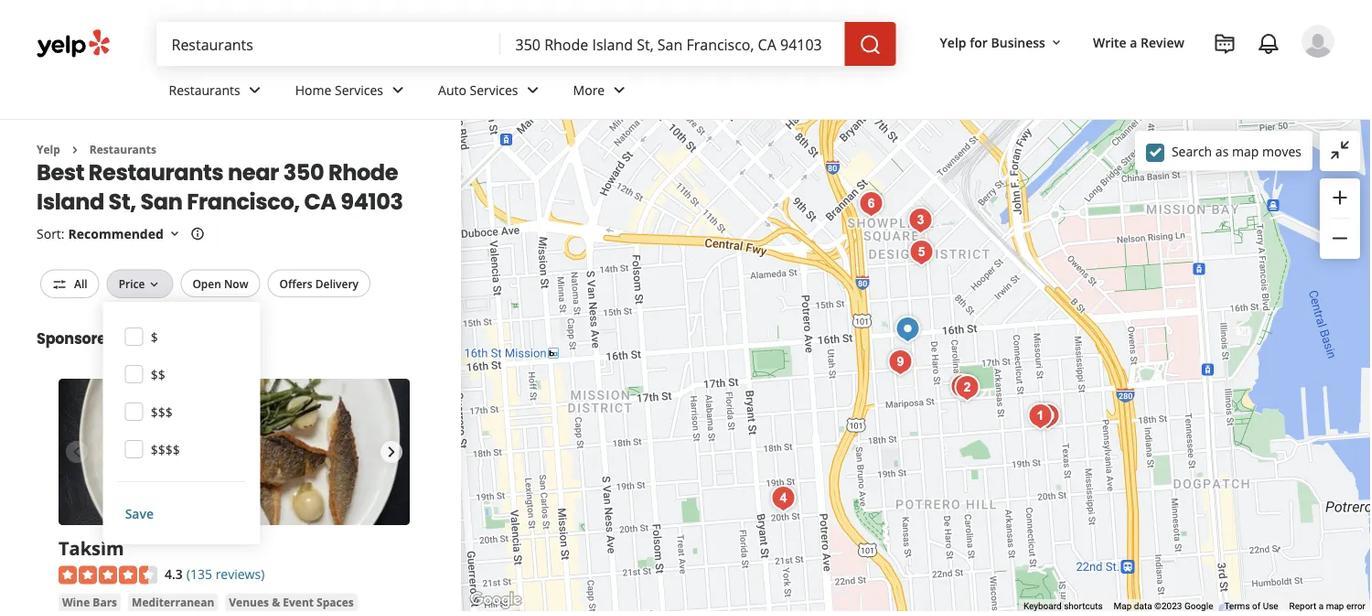 Task type: describe. For each thing, give the bounding box(es) containing it.
home services link
[[281, 66, 424, 119]]

none field near
[[516, 34, 831, 54]]

search as map moves
[[1172, 143, 1302, 160]]

terms of use link
[[1225, 601, 1279, 612]]

bars
[[93, 595, 117, 610]]

island
[[37, 186, 104, 217]]

(135
[[187, 565, 212, 583]]

4.3 link
[[165, 564, 183, 583]]

keyboard shortcuts button
[[1024, 600, 1103, 612]]

collapse map image
[[1330, 139, 1352, 161]]

keyboard
[[1024, 601, 1062, 612]]

shortcuts
[[1065, 601, 1103, 612]]

0 vertical spatial restaurants link
[[154, 66, 281, 119]]

map for error
[[1327, 601, 1345, 612]]

open now button
[[181, 269, 260, 297]]

projects image
[[1215, 33, 1237, 55]]

mediterranean link
[[128, 594, 218, 612]]

rhode
[[328, 157, 398, 188]]

restaurants inside best restaurants near 350 rhode island st, san francisco, ca 94103
[[89, 157, 224, 188]]

Find text field
[[172, 34, 487, 54]]

$$
[[151, 365, 165, 383]]

parker potrero image
[[1030, 398, 1067, 435]]

(135 reviews)
[[187, 565, 265, 583]]

best
[[37, 157, 84, 188]]

terms
[[1225, 601, 1251, 612]]

venues & event spaces
[[229, 595, 354, 610]]

ca
[[304, 186, 336, 217]]

mediterranean button
[[128, 594, 218, 612]]

Near text field
[[516, 34, 831, 54]]

terms of use
[[1225, 601, 1279, 612]]

moves
[[1263, 143, 1302, 160]]

home
[[295, 81, 332, 98]]

san
[[140, 186, 183, 217]]

map data ©2023 google
[[1114, 601, 1214, 612]]

price button
[[107, 269, 173, 298]]

report
[[1290, 601, 1317, 612]]

open now
[[193, 276, 248, 291]]

dumpling time image
[[903, 202, 940, 239]]

filters group
[[37, 269, 374, 544]]

$ button
[[118, 317, 246, 354]]

none field find
[[172, 34, 487, 54]]

venues
[[229, 595, 269, 610]]

wine bars link
[[59, 594, 121, 612]]

more
[[573, 81, 605, 98]]

near
[[228, 157, 279, 188]]

16 filter v2 image
[[52, 277, 67, 292]]

wine bars button
[[59, 594, 121, 612]]

$$$$ button
[[118, 429, 246, 467]]

94103
[[341, 186, 403, 217]]

24 chevron down v2 image
[[609, 79, 631, 101]]

event
[[283, 595, 314, 610]]

google
[[1185, 601, 1214, 612]]

24 chevron down v2 image for restaurants
[[244, 79, 266, 101]]

report a map error
[[1290, 601, 1366, 612]]

spaces
[[317, 595, 354, 610]]

notifications image
[[1258, 33, 1280, 55]]

rosemary & pine image
[[904, 234, 940, 271]]

offers delivery
[[280, 276, 359, 291]]

reviews)
[[216, 565, 265, 583]]

slideshow element
[[59, 379, 410, 525]]

map
[[1114, 601, 1132, 612]]

(135 reviews) link
[[187, 564, 265, 583]]

16 chevron right v2 image
[[68, 143, 82, 157]]

business categories element
[[154, 66, 1335, 119]]

venues & event spaces button
[[225, 594, 358, 612]]

of
[[1253, 601, 1261, 612]]

delivery
[[315, 276, 359, 291]]

auto services
[[438, 81, 519, 98]]

st,
[[109, 186, 136, 217]]

$$ button
[[118, 354, 246, 392]]

16 chevron down v2 image for price
[[147, 277, 161, 292]]

sponsored
[[37, 328, 116, 349]]



Task type: vqa. For each thing, say whether or not it's contained in the screenshot.
yelp project cost guides collections
no



Task type: locate. For each thing, give the bounding box(es) containing it.
la connessa image
[[945, 369, 982, 405]]

$
[[151, 328, 158, 345]]

user actions element
[[926, 23, 1361, 135]]

mediterranean
[[132, 595, 214, 610]]

sponsored results
[[37, 328, 173, 349]]

yelp for business button
[[933, 26, 1072, 59]]

recommended button
[[68, 225, 182, 242]]

none field up home services
[[172, 34, 487, 54]]

0 horizontal spatial yelp
[[37, 142, 60, 157]]

offers
[[280, 276, 313, 291]]

hardwood bar & smokery image
[[853, 186, 890, 222]]

auto services link
[[424, 66, 559, 119]]

sort:
[[37, 225, 65, 242]]

16 chevron down v2 image for recommended
[[167, 227, 182, 241]]

2 none field from the left
[[516, 34, 831, 54]]

None field
[[172, 34, 487, 54], [516, 34, 831, 54]]

open
[[193, 276, 221, 291]]

0 horizontal spatial 16 chevron down v2 image
[[147, 277, 161, 292]]

4.3 star rating image
[[59, 566, 157, 584]]

write a review link
[[1086, 26, 1193, 59]]

0 horizontal spatial 24 chevron down v2 image
[[244, 79, 266, 101]]

yelp left for
[[941, 33, 967, 51]]

report a map error link
[[1290, 601, 1366, 612]]

services right auto
[[470, 81, 519, 98]]

1 horizontal spatial map
[[1327, 601, 1345, 612]]

1 vertical spatial 16 chevron down v2 image
[[167, 227, 182, 241]]

24 chevron down v2 image
[[244, 79, 266, 101], [387, 79, 409, 101], [522, 79, 544, 101]]

16 chevron down v2 image right price
[[147, 277, 161, 292]]

1 vertical spatial a
[[1320, 601, 1325, 612]]

24 chevron down v2 image inside the home services link
[[387, 79, 409, 101]]

None search field
[[157, 22, 900, 66]]

24 chevron down v2 image for home services
[[387, 79, 409, 101]]

taksim
[[59, 535, 124, 560]]

zoom out image
[[1330, 227, 1352, 249]]

louie's original image
[[950, 370, 986, 406]]

yelp inside button
[[941, 33, 967, 51]]

none field up 24 chevron down v2 image
[[516, 34, 831, 54]]

2 services from the left
[[470, 81, 519, 98]]

business
[[992, 33, 1046, 51]]

all button
[[40, 269, 99, 298]]

2 vertical spatial 16 chevron down v2 image
[[147, 277, 161, 292]]

restaurants link right 16 chevron right v2 icon
[[90, 142, 156, 157]]

services right home
[[335, 81, 384, 98]]

yelp
[[941, 33, 967, 51], [37, 142, 60, 157]]

1 none field from the left
[[172, 34, 487, 54]]

16 chevron down v2 image inside "yelp for business" button
[[1050, 35, 1064, 50]]

$$$$
[[151, 441, 180, 458]]

write
[[1094, 33, 1127, 51]]

taksim link
[[59, 535, 124, 560]]

a inside write a review link
[[1131, 33, 1138, 51]]

yelp left 16 chevron right v2 icon
[[37, 142, 60, 157]]

all
[[74, 276, 88, 291]]

restaurants inside 'business categories' element
[[169, 81, 240, 98]]

zoom in image
[[1330, 187, 1352, 209]]

next image
[[381, 441, 403, 463]]

wine bars
[[62, 595, 117, 610]]

save button
[[118, 497, 246, 530]]

restaurants
[[169, 81, 240, 98], [90, 142, 156, 157], [89, 157, 224, 188]]

home services
[[295, 81, 384, 98]]

1 24 chevron down v2 image from the left
[[244, 79, 266, 101]]

map region
[[296, 0, 1372, 612]]

restaurants link
[[154, 66, 281, 119], [90, 142, 156, 157]]

16 chevron down v2 image left 16 info v2 image
[[167, 227, 182, 241]]

now
[[224, 276, 248, 291]]

a right write
[[1131, 33, 1138, 51]]

a right "report" in the right bottom of the page
[[1320, 601, 1325, 612]]

24 chevron down v2 image left auto
[[387, 79, 409, 101]]

results
[[119, 328, 173, 349]]

1 horizontal spatial services
[[470, 81, 519, 98]]

save
[[125, 505, 154, 522]]

lost resort image
[[766, 481, 802, 517]]

0 vertical spatial yelp
[[941, 33, 967, 51]]

search image
[[860, 34, 882, 56]]

2 24 chevron down v2 image from the left
[[387, 79, 409, 101]]

bob b. image
[[1302, 25, 1335, 58]]

1 horizontal spatial yelp
[[941, 33, 967, 51]]

review
[[1141, 33, 1185, 51]]

1 horizontal spatial none field
[[516, 34, 831, 54]]

more link
[[559, 66, 645, 119]]

wine
[[62, 595, 90, 610]]

24 chevron down v2 image inside auto services link
[[522, 79, 544, 101]]

4.3
[[165, 565, 183, 583]]

$$$
[[151, 403, 173, 420]]

0 horizontal spatial map
[[1233, 143, 1260, 160]]

24 chevron down v2 image right auto services
[[522, 79, 544, 101]]

a for write
[[1131, 33, 1138, 51]]

auto
[[438, 81, 467, 98]]

0 vertical spatial map
[[1233, 143, 1260, 160]]

2 horizontal spatial 24 chevron down v2 image
[[522, 79, 544, 101]]

1 horizontal spatial 24 chevron down v2 image
[[387, 79, 409, 101]]

2 horizontal spatial 16 chevron down v2 image
[[1050, 35, 1064, 50]]

best restaurants near 350 rhode island st, san francisco, ca 94103
[[37, 157, 403, 217]]

1 services from the left
[[335, 81, 384, 98]]

next level burger image
[[883, 344, 919, 381]]

for
[[970, 33, 988, 51]]

error
[[1347, 601, 1366, 612]]

a for report
[[1320, 601, 1325, 612]]

group
[[1321, 178, 1361, 259]]

search
[[1172, 143, 1213, 160]]

24 chevron down v2 image for auto services
[[522, 79, 544, 101]]

&
[[272, 595, 280, 610]]

venues & event spaces link
[[225, 594, 358, 612]]

price
[[119, 276, 145, 291]]

16 chevron down v2 image for yelp for business
[[1050, 35, 1064, 50]]

as
[[1216, 143, 1229, 160]]

0 horizontal spatial a
[[1131, 33, 1138, 51]]

services for auto services
[[470, 81, 519, 98]]

16 chevron down v2 image inside the recommended popup button
[[167, 227, 182, 241]]

use
[[1264, 601, 1279, 612]]

data
[[1135, 601, 1153, 612]]

write a review
[[1094, 33, 1185, 51]]

services
[[335, 81, 384, 98], [470, 81, 519, 98]]

16 chevron down v2 image right business
[[1050, 35, 1064, 50]]

restaurants link up the near
[[154, 66, 281, 119]]

24 chevron down v2 image left home
[[244, 79, 266, 101]]

3 24 chevron down v2 image from the left
[[522, 79, 544, 101]]

350
[[283, 157, 324, 188]]

1 horizontal spatial a
[[1320, 601, 1325, 612]]

1 vertical spatial restaurants link
[[90, 142, 156, 157]]

1 vertical spatial yelp
[[37, 142, 60, 157]]

map right as
[[1233, 143, 1260, 160]]

16 chevron down v2 image
[[1050, 35, 1064, 50], [167, 227, 182, 241], [147, 277, 161, 292]]

16 chevron down v2 image inside price dropdown button
[[147, 277, 161, 292]]

previous image
[[66, 441, 88, 463]]

map left error
[[1327, 601, 1345, 612]]

recommended
[[68, 225, 164, 242]]

services for home services
[[335, 81, 384, 98]]

map for moves
[[1233, 143, 1260, 160]]

map
[[1233, 143, 1260, 160], [1327, 601, 1345, 612]]

google image
[[466, 589, 526, 612]]

offers delivery button
[[268, 269, 371, 297]]

$$$ button
[[118, 392, 246, 429]]

yelp for yelp for business
[[941, 33, 967, 51]]

1 horizontal spatial 16 chevron down v2 image
[[167, 227, 182, 241]]

0 horizontal spatial none field
[[172, 34, 487, 54]]

16 info v2 image
[[190, 227, 205, 241]]

1 vertical spatial map
[[1327, 601, 1345, 612]]

yelp for business
[[941, 33, 1046, 51]]

chez maman east image
[[1023, 398, 1059, 435]]

keyboard shortcuts
[[1024, 601, 1103, 612]]

©2023
[[1155, 601, 1183, 612]]

0 vertical spatial a
[[1131, 33, 1138, 51]]

bottega image
[[500, 607, 537, 612]]

francisco,
[[187, 186, 300, 217]]

0 horizontal spatial services
[[335, 81, 384, 98]]

yelp for yelp link
[[37, 142, 60, 157]]

yelp link
[[37, 142, 60, 157]]

0 vertical spatial 16 chevron down v2 image
[[1050, 35, 1064, 50]]



